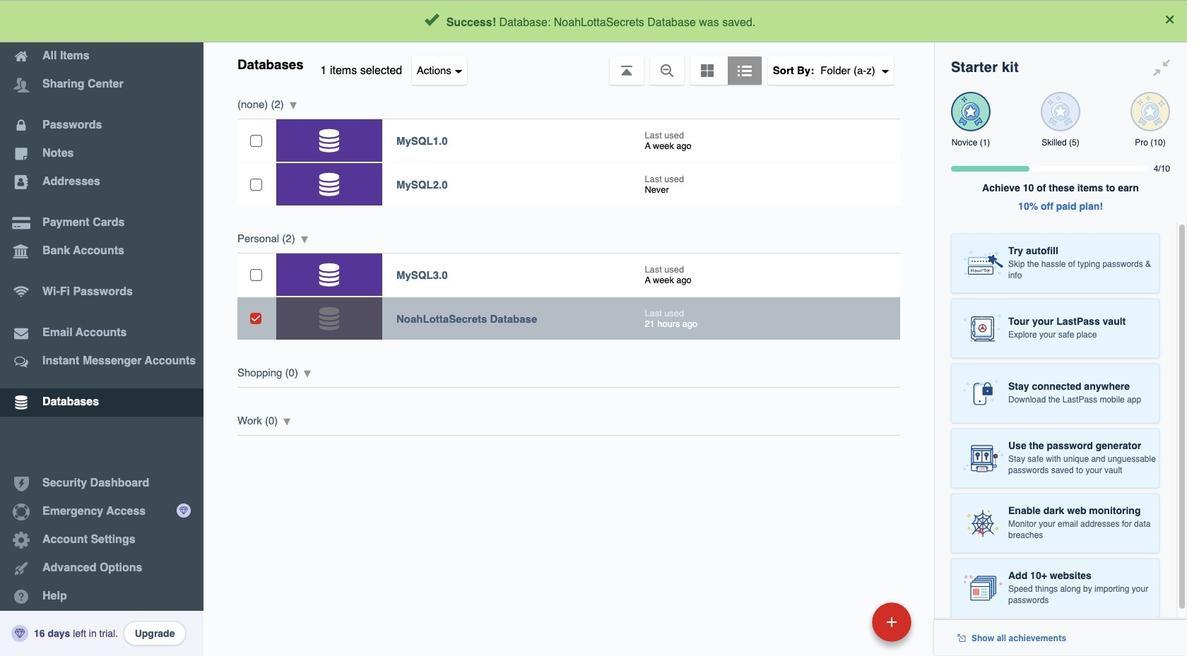 Task type: locate. For each thing, give the bounding box(es) containing it.
main navigation navigation
[[0, 0, 204, 657]]

alert
[[0, 0, 1188, 42]]

new item element
[[775, 602, 917, 643]]

vault options navigation
[[204, 42, 934, 85]]



Task type: describe. For each thing, give the bounding box(es) containing it.
new item navigation
[[775, 599, 920, 657]]

Search search field
[[341, 6, 906, 37]]

search my vault text field
[[341, 6, 906, 37]]



Task type: vqa. For each thing, say whether or not it's contained in the screenshot.
LastPass IMAGE
no



